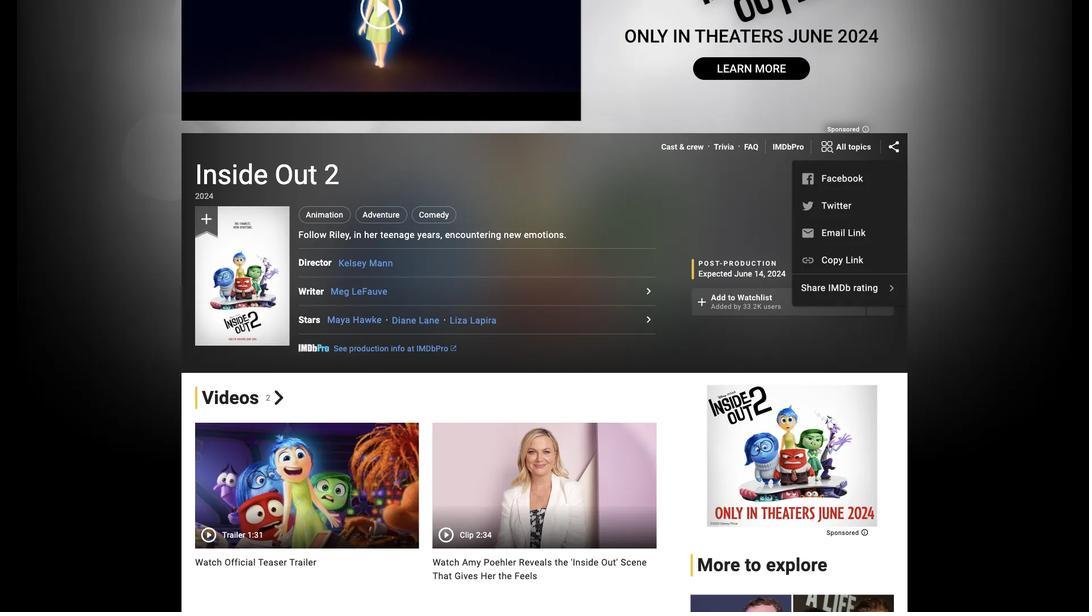 Task type: locate. For each thing, give the bounding box(es) containing it.
production
[[724, 260, 777, 268], [349, 344, 389, 354]]

more
[[697, 555, 740, 577]]

1 horizontal spatial imdbpro
[[773, 142, 804, 152]]

2 watch from the left
[[433, 558, 460, 568]]

watch inside watch amy poehler reveals the 'inside out' scene that gives her the feels
[[433, 558, 460, 568]]

production inside see production info at imdbpro link
[[349, 344, 389, 354]]

0 horizontal spatial imdbpro
[[417, 344, 448, 354]]

1 vertical spatial the
[[499, 571, 512, 582]]

trailer left '1:31'
[[222, 531, 245, 540]]

her
[[364, 230, 378, 241]]

1 vertical spatial to
[[745, 555, 761, 577]]

cast & crew
[[661, 142, 704, 152]]

watch up that
[[433, 558, 460, 568]]

imdbpro button
[[773, 142, 804, 153]]

see production info at imdbpro
[[334, 344, 448, 354]]

33.2k
[[743, 303, 762, 311]]

more to explore
[[697, 555, 828, 577]]

trailer right teaser
[[289, 558, 317, 568]]

comedy button
[[412, 207, 456, 224]]

gives
[[455, 571, 478, 582]]

amy poehler reveals the 'inside out' scene that gives her the feels image
[[433, 423, 657, 549]]

0 horizontal spatial watch
[[195, 558, 222, 568]]

2 right out
[[324, 159, 339, 191]]

menu
[[792, 165, 908, 302]]

chevron right inline image
[[272, 391, 286, 406]]

copy link menu item
[[792, 247, 908, 274]]

1 vertical spatial 2
[[266, 394, 271, 403]]

to right more
[[745, 555, 761, 577]]

post-production expected june 14, 2024
[[699, 260, 786, 279]]

1 vertical spatial group
[[691, 596, 894, 613]]

out
[[275, 159, 317, 191]]

0 horizontal spatial group
[[195, 207, 289, 346]]

production up june
[[724, 260, 777, 268]]

2024
[[195, 192, 214, 201], [768, 269, 786, 279]]

email link
[[822, 228, 866, 239]]

watch left "official"
[[195, 558, 222, 568]]

0 vertical spatial production
[[724, 260, 777, 268]]

watch official teaser trailer
[[195, 558, 317, 568]]

to up by on the right
[[728, 293, 735, 303]]

diane lane
[[392, 315, 440, 326]]

see full cast and crew image for writer
[[642, 285, 656, 299]]

twitter link
[[792, 193, 908, 220]]

comedy
[[419, 210, 449, 220]]

arrow drop up image
[[852, 178, 866, 192]]

see full cast and crew image for stars
[[642, 314, 656, 327]]

stars button
[[299, 314, 327, 327]]

0 horizontal spatial production
[[349, 344, 389, 354]]

to inside add to watchlist added by 33.2k users
[[728, 293, 735, 303]]

the
[[555, 558, 568, 568], [499, 571, 512, 582]]

email image
[[801, 227, 815, 241]]

production for info
[[349, 344, 389, 354]]

liza lapira
[[450, 315, 497, 326]]

diane lane button
[[392, 315, 440, 326]]

&
[[679, 142, 685, 152]]

menu containing facebook
[[792, 165, 908, 302]]

0 vertical spatial imdbpro
[[773, 142, 804, 152]]

adventure
[[363, 210, 400, 220]]

liza lapira button
[[450, 315, 497, 326]]

1 horizontal spatial 2
[[324, 159, 339, 191]]

sponsored
[[827, 126, 862, 133], [827, 530, 861, 537]]

share
[[801, 283, 826, 294]]

0 vertical spatial to
[[728, 293, 735, 303]]

share imdb rating
[[801, 283, 878, 294]]

0 horizontal spatial trailer
[[222, 531, 245, 540]]

watch amy poehler reveals the 'inside out' scene that gives her the feels link
[[433, 556, 657, 583]]

0 horizontal spatial 2024
[[195, 192, 214, 201]]

1:31
[[248, 531, 263, 540]]

link inside menu item
[[846, 255, 864, 266]]

1 vertical spatial production
[[349, 344, 389, 354]]

watch
[[195, 558, 222, 568], [433, 558, 460, 568]]

2024 down inside
[[195, 192, 214, 201]]

0 vertical spatial group
[[195, 207, 289, 346]]

0 vertical spatial see full cast and crew image
[[642, 285, 656, 299]]

0 vertical spatial sponsored
[[827, 126, 862, 133]]

maya hawke
[[327, 315, 382, 326]]

the down poehler
[[499, 571, 512, 582]]

twitter image
[[801, 200, 815, 213]]

imdbpro right faq
[[773, 142, 804, 152]]

1 horizontal spatial to
[[745, 555, 761, 577]]

production art image
[[691, 596, 894, 613]]

email
[[822, 228, 846, 239]]

2 inside inside out 2 2024
[[324, 159, 339, 191]]

1 horizontal spatial watch
[[433, 558, 460, 568]]

2 see full cast and crew image from the top
[[642, 314, 656, 327]]

inside
[[195, 159, 268, 191]]

clip 2:34 group
[[433, 423, 657, 549]]

0 vertical spatial link
[[848, 228, 866, 239]]

twitter
[[822, 201, 852, 212]]

link right copy
[[846, 255, 864, 266]]

email link link
[[792, 220, 908, 247]]

imdbpro
[[773, 142, 804, 152], [417, 344, 448, 354]]

1 watch from the left
[[195, 558, 222, 568]]

see full cast and crew image
[[642, 285, 656, 299], [642, 314, 656, 327]]

link
[[848, 228, 866, 239], [846, 255, 864, 266]]

inside out 2 2024
[[195, 159, 339, 201]]

link for email link
[[848, 228, 866, 239]]

1 horizontal spatial production
[[724, 260, 777, 268]]

kelsey
[[339, 258, 367, 269]]

link image
[[801, 254, 815, 268]]

0 horizontal spatial 2
[[266, 394, 271, 403]]

info
[[391, 344, 405, 354]]

lefauve
[[352, 287, 388, 298]]

production down hawke
[[349, 344, 389, 354]]

her
[[481, 571, 496, 582]]

that
[[433, 571, 452, 582]]

faq
[[744, 142, 759, 152]]

production inside post-production expected june 14, 2024
[[724, 260, 777, 268]]

0 horizontal spatial the
[[499, 571, 512, 582]]

to
[[728, 293, 735, 303], [745, 555, 761, 577]]

0 vertical spatial 2024
[[195, 192, 214, 201]]

1 see full cast and crew image from the top
[[642, 285, 656, 299]]

0 vertical spatial 2
[[324, 159, 339, 191]]

teaser
[[258, 558, 287, 568]]

to for more
[[745, 555, 761, 577]]

0 horizontal spatial to
[[728, 293, 735, 303]]

watch amy poehler reveals the 'inside out' scene that gives her the feels
[[433, 558, 647, 582]]

follow
[[299, 230, 327, 241]]

watchlist
[[738, 293, 772, 303]]

expected
[[699, 269, 732, 279]]

2024 right 14,
[[768, 269, 786, 279]]

1 vertical spatial link
[[846, 255, 864, 266]]

2
[[324, 159, 339, 191], [266, 394, 271, 403]]

the left 'inside
[[555, 558, 568, 568]]

group
[[195, 207, 289, 346], [691, 596, 894, 613]]

clip 2:34 link
[[433, 423, 657, 549]]

sponsored content section
[[17, 0, 1072, 498], [707, 386, 877, 537]]

1 horizontal spatial trailer
[[289, 558, 317, 568]]

2 left chevron right inline image
[[266, 394, 271, 403]]

1 vertical spatial imdbpro
[[417, 344, 448, 354]]

liza
[[450, 315, 468, 326]]

writer
[[299, 286, 324, 297]]

facebook
[[822, 174, 863, 184]]

amy
[[462, 558, 481, 568]]

diane
[[392, 315, 416, 326]]

1 horizontal spatial the
[[555, 558, 568, 568]]

imdbpro left launch inline icon
[[417, 344, 448, 354]]

1 horizontal spatial 2024
[[768, 269, 786, 279]]

1 vertical spatial see full cast and crew image
[[642, 314, 656, 327]]

clip 2:34
[[460, 531, 492, 540]]

chevron right image
[[885, 282, 899, 296]]

1 vertical spatial 2024
[[768, 269, 786, 279]]

meg
[[331, 287, 349, 298]]

link right email
[[848, 228, 866, 239]]

launch inline image
[[451, 346, 456, 352]]

trailer
[[222, 531, 245, 540], [289, 558, 317, 568]]



Task type: vqa. For each thing, say whether or not it's contained in the screenshot.
WRITER 'button'
yes



Task type: describe. For each thing, give the bounding box(es) containing it.
add image
[[695, 296, 709, 309]]

reveals
[[519, 558, 552, 568]]

watch official teaser trailer group
[[195, 423, 419, 583]]

0 vertical spatial trailer
[[222, 531, 245, 540]]

all
[[836, 142, 846, 152]]

add
[[711, 293, 726, 303]]

trailer 1:31 link
[[195, 423, 419, 549]]

trailer 1:31
[[222, 531, 263, 540]]

encountering
[[445, 230, 501, 241]]

share on social media image
[[887, 140, 901, 154]]

1 vertical spatial trailer
[[289, 558, 317, 568]]

watch official teaser trailer link
[[195, 556, 419, 570]]

riley,
[[329, 230, 351, 241]]

videos
[[202, 388, 259, 409]]

2024 button
[[195, 191, 214, 202]]

mann
[[369, 258, 393, 269]]

trivia button
[[714, 142, 734, 153]]

1 vertical spatial sponsored
[[827, 530, 861, 537]]

poehler
[[484, 558, 516, 568]]

2024 inside post-production expected june 14, 2024
[[768, 269, 786, 279]]

by
[[734, 303, 741, 311]]

1 horizontal spatial group
[[691, 596, 894, 613]]

to for add
[[728, 293, 735, 303]]

animation button
[[299, 207, 351, 224]]

add title to another list image
[[874, 296, 887, 309]]

trailer 1:31 group
[[195, 423, 419, 549]]

link for copy link
[[846, 255, 864, 266]]

at
[[407, 344, 414, 354]]

watch for watch amy poehler reveals the 'inside out' scene that gives her the feels
[[433, 558, 460, 568]]

trivia
[[714, 142, 734, 152]]

lapira
[[470, 315, 497, 326]]

categories image
[[821, 140, 834, 154]]

years,
[[417, 230, 443, 241]]

copy link
[[822, 255, 864, 266]]

maya
[[327, 315, 350, 326]]

crew
[[687, 142, 704, 152]]

2024 inside inside out 2 2024
[[195, 192, 214, 201]]

stars
[[299, 315, 320, 326]]

faq button
[[744, 142, 759, 153]]

see
[[334, 344, 347, 354]]

kelsey mann
[[339, 258, 393, 269]]

meg lefauve
[[331, 287, 388, 298]]

all topics button
[[811, 138, 880, 156]]

in
[[354, 230, 362, 241]]

facebook image
[[801, 173, 815, 186]]

cast
[[661, 142, 678, 152]]

adventure button
[[355, 207, 407, 224]]

14,
[[755, 269, 765, 279]]

see production info at imdbpro link
[[299, 343, 456, 355]]

watch amy poehler reveals the 'inside out' scene that gives her the feels group
[[433, 423, 657, 583]]

production for expected
[[724, 260, 777, 268]]

official teaser trailer image
[[195, 423, 419, 549]]

feels
[[515, 571, 538, 582]]

facebook link
[[792, 165, 908, 193]]

'inside
[[571, 558, 599, 568]]

all topics
[[836, 142, 871, 152]]

watch for watch official teaser trailer
[[195, 558, 222, 568]]

hawke
[[353, 315, 382, 326]]

kelsey mann button
[[339, 258, 393, 269]]

june
[[734, 269, 752, 279]]

2:34
[[476, 531, 492, 540]]

14
[[838, 178, 851, 191]]

topics
[[849, 142, 871, 152]]

teenage
[[380, 230, 415, 241]]

lewis black, tony hale, liza lapira, amy poehler, phyllis smith, and maya hawke in inside out 2 (2024) image
[[195, 207, 289, 346]]

share imdb rating link
[[792, 275, 908, 302]]

see full cast and crew element
[[299, 257, 339, 270]]

lane
[[419, 315, 440, 326]]

cast & crew button
[[661, 142, 704, 153]]

follow riley, in her teenage years, encountering new emotions.
[[299, 230, 567, 241]]

clip
[[460, 531, 474, 540]]

rating
[[853, 283, 878, 294]]

users
[[764, 303, 782, 311]]

maya hawke button
[[327, 315, 382, 326]]

imdb
[[828, 283, 851, 294]]

2,433
[[864, 180, 887, 190]]

copy
[[822, 255, 843, 266]]

post-
[[699, 260, 724, 268]]

director
[[299, 258, 332, 269]]

explore
[[766, 555, 828, 577]]

writer button
[[299, 285, 331, 299]]

emotions.
[[524, 230, 567, 241]]

new
[[504, 230, 521, 241]]

animation
[[306, 210, 343, 220]]

0 vertical spatial the
[[555, 558, 568, 568]]

scene
[[621, 558, 647, 568]]

meg lefauve button
[[331, 287, 388, 298]]

added
[[711, 303, 732, 311]]



